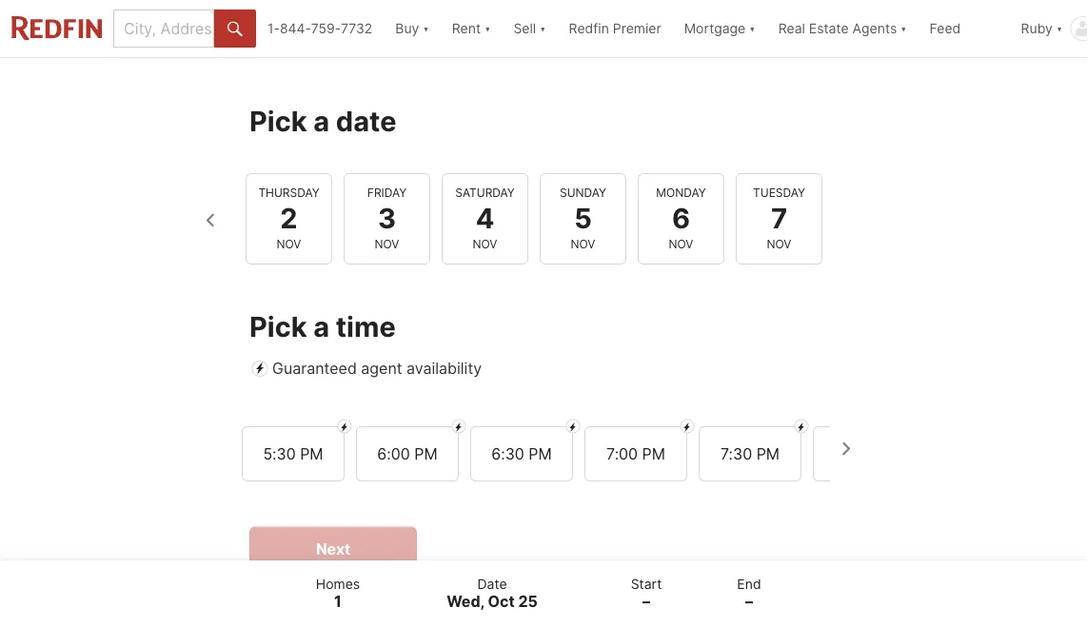 Task type: vqa. For each thing, say whether or not it's contained in the screenshot.


Task type: describe. For each thing, give the bounding box(es) containing it.
7:00 pm button
[[585, 426, 688, 481]]

6:30 pm
[[492, 444, 552, 463]]

pm for 6:00 pm
[[415, 444, 438, 463]]

thursday 2 nov
[[258, 185, 320, 251]]

next
[[316, 541, 351, 559]]

– for end –
[[746, 593, 753, 612]]

real estate agents ▾ button
[[767, 0, 919, 57]]

7:00
[[607, 444, 638, 463]]

submit search image
[[228, 22, 243, 37]]

end –
[[738, 576, 762, 612]]

premier
[[613, 20, 662, 37]]

monday 6 nov
[[657, 185, 706, 251]]

nov for 3
[[375, 237, 400, 251]]

end
[[738, 576, 762, 592]]

nov for 6
[[669, 237, 694, 251]]

mortgage ▾
[[685, 20, 756, 37]]

6:00 pm
[[378, 444, 438, 463]]

▾ for rent ▾
[[485, 20, 491, 37]]

real estate agents ▾
[[779, 20, 907, 37]]

– for start –
[[643, 593, 651, 612]]

agent
[[361, 360, 403, 378]]

rent ▾ button
[[452, 0, 491, 57]]

friday
[[368, 185, 407, 199]]

feed
[[930, 20, 961, 37]]

6:00 pm button
[[356, 426, 459, 481]]

previous image
[[196, 205, 227, 236]]

nov for 7
[[767, 237, 792, 251]]

rent ▾
[[452, 20, 491, 37]]

pm for 6:30 pm
[[529, 444, 552, 463]]

▾ for sell ▾
[[540, 20, 546, 37]]

a for date
[[314, 104, 330, 138]]

4
[[476, 202, 495, 235]]

pick a time
[[250, 310, 396, 344]]

sunday 5 nov
[[560, 185, 607, 251]]

1-844-759-7732
[[268, 20, 373, 37]]

pm for 5:30 pm
[[300, 444, 323, 463]]

oct
[[488, 593, 515, 612]]

guaranteed
[[272, 360, 357, 378]]

real estate agents ▾ link
[[779, 0, 907, 57]]

feed button
[[919, 0, 1010, 57]]

date wed, oct  25
[[447, 576, 538, 612]]

buy ▾ button
[[384, 0, 441, 57]]

pick for pick a time
[[250, 310, 307, 344]]

pick for pick a date
[[250, 104, 307, 138]]

sell ▾
[[514, 20, 546, 37]]

redfin premier button
[[558, 0, 673, 57]]

availability
[[407, 360, 482, 378]]

▾ inside "link"
[[901, 20, 907, 37]]

7732
[[341, 20, 373, 37]]

redfin
[[569, 20, 609, 37]]

3
[[378, 202, 396, 235]]

homes
[[316, 576, 360, 592]]

tuesday 7 nov
[[753, 185, 806, 251]]

estate
[[809, 20, 849, 37]]

time
[[336, 310, 396, 344]]

saturday 4 nov
[[456, 185, 515, 251]]



Task type: locate. For each thing, give the bounding box(es) containing it.
a
[[314, 104, 330, 138], [314, 310, 330, 344]]

friday 3 nov
[[368, 185, 407, 251]]

pm right 7:30 at the bottom right of the page
[[757, 444, 780, 463]]

pm
[[300, 444, 323, 463], [415, 444, 438, 463], [529, 444, 552, 463], [643, 444, 666, 463], [757, 444, 780, 463]]

next image
[[831, 434, 861, 464]]

date
[[336, 104, 397, 138]]

▾ for buy ▾
[[423, 20, 429, 37]]

homes 1
[[316, 576, 360, 612]]

sell ▾ button
[[502, 0, 558, 57]]

nov inside monday 6 nov
[[669, 237, 694, 251]]

4 pm from the left
[[643, 444, 666, 463]]

a left date
[[314, 104, 330, 138]]

a up guaranteed
[[314, 310, 330, 344]]

844-
[[280, 20, 311, 37]]

nov down the 4
[[473, 237, 498, 251]]

redfin premier
[[569, 20, 662, 37]]

1 a from the top
[[314, 104, 330, 138]]

date
[[478, 576, 507, 592]]

pm right 5:30
[[300, 444, 323, 463]]

1-844-759-7732 link
[[268, 20, 373, 37]]

25
[[519, 593, 538, 612]]

a for time
[[314, 310, 330, 344]]

1-
[[268, 20, 280, 37]]

pick up thursday
[[250, 104, 307, 138]]

2 nov from the left
[[375, 237, 400, 251]]

2 – from the left
[[746, 593, 753, 612]]

▾ right buy
[[423, 20, 429, 37]]

5 pm from the left
[[757, 444, 780, 463]]

2 a from the top
[[314, 310, 330, 344]]

nov down 3
[[375, 237, 400, 251]]

monday
[[657, 185, 706, 199]]

759-
[[311, 20, 341, 37]]

nov down 2
[[277, 237, 301, 251]]

6:30 pm button
[[471, 426, 573, 481]]

nov inside the saturday 4 nov
[[473, 237, 498, 251]]

pm right 6:30
[[529, 444, 552, 463]]

7:00 pm
[[607, 444, 666, 463]]

ruby ▾
[[1022, 20, 1063, 37]]

6
[[672, 202, 691, 235]]

sunday
[[560, 185, 607, 199]]

nov for 4
[[473, 237, 498, 251]]

pm for 7:00 pm
[[643, 444, 666, 463]]

nov for 5
[[571, 237, 596, 251]]

thursday
[[258, 185, 320, 199]]

0 horizontal spatial –
[[643, 593, 651, 612]]

sell ▾ button
[[514, 0, 546, 57]]

pm for 7:30 pm
[[757, 444, 780, 463]]

pick up guaranteed
[[250, 310, 307, 344]]

buy ▾ button
[[396, 0, 429, 57]]

7:30 pm
[[721, 444, 780, 463]]

ruby
[[1022, 20, 1053, 37]]

nov inside tuesday 7 nov
[[767, 237, 792, 251]]

rent ▾ button
[[441, 0, 502, 57]]

tuesday
[[753, 185, 806, 199]]

2 pick from the top
[[250, 310, 307, 344]]

1 vertical spatial a
[[314, 310, 330, 344]]

– inside start –
[[643, 593, 651, 612]]

0 vertical spatial pick
[[250, 104, 307, 138]]

nov inside sunday 5 nov
[[571, 237, 596, 251]]

7
[[771, 202, 788, 235]]

City, Address, School, Agent, ZIP search field
[[113, 10, 214, 48]]

▾ right the agents
[[901, 20, 907, 37]]

wed,
[[447, 593, 485, 612]]

1 horizontal spatial –
[[746, 593, 753, 612]]

1 nov from the left
[[277, 237, 301, 251]]

– down start
[[643, 593, 651, 612]]

5 ▾ from the left
[[901, 20, 907, 37]]

6 ▾ from the left
[[1057, 20, 1063, 37]]

nov inside friday 3 nov
[[375, 237, 400, 251]]

6 nov from the left
[[767, 237, 792, 251]]

sell
[[514, 20, 536, 37]]

– inside "end –"
[[746, 593, 753, 612]]

4 nov from the left
[[571, 237, 596, 251]]

1
[[334, 593, 342, 612]]

5:30 pm
[[263, 444, 323, 463]]

2 ▾ from the left
[[485, 20, 491, 37]]

5:30 pm button
[[242, 426, 345, 481]]

5:30
[[263, 444, 296, 463]]

▾ right the sell
[[540, 20, 546, 37]]

▾ for ruby ▾
[[1057, 20, 1063, 37]]

nov for 2
[[277, 237, 301, 251]]

1 pm from the left
[[300, 444, 323, 463]]

rent
[[452, 20, 481, 37]]

nov
[[277, 237, 301, 251], [375, 237, 400, 251], [473, 237, 498, 251], [571, 237, 596, 251], [669, 237, 694, 251], [767, 237, 792, 251]]

– down end on the right of page
[[746, 593, 753, 612]]

1 pick from the top
[[250, 104, 307, 138]]

buy ▾
[[396, 20, 429, 37]]

▾ right ruby at the right of the page
[[1057, 20, 1063, 37]]

▾ right rent
[[485, 20, 491, 37]]

5
[[574, 202, 592, 235]]

2
[[280, 202, 298, 235]]

1 ▾ from the left
[[423, 20, 429, 37]]

guaranteed agent availability
[[272, 360, 482, 378]]

real
[[779, 20, 806, 37]]

▾ for mortgage ▾
[[750, 20, 756, 37]]

saturday
[[456, 185, 515, 199]]

start
[[631, 576, 662, 592]]

6:30
[[492, 444, 525, 463]]

0 vertical spatial a
[[314, 104, 330, 138]]

start –
[[631, 576, 662, 612]]

next button
[[250, 527, 417, 573]]

7:30
[[721, 444, 753, 463]]

nov down "6"
[[669, 237, 694, 251]]

▾ right the mortgage
[[750, 20, 756, 37]]

–
[[643, 593, 651, 612], [746, 593, 753, 612]]

pick a date
[[250, 104, 397, 138]]

1 vertical spatial pick
[[250, 310, 307, 344]]

pm right 6:00
[[415, 444, 438, 463]]

1 – from the left
[[643, 593, 651, 612]]

mortgage
[[685, 20, 746, 37]]

5 nov from the left
[[669, 237, 694, 251]]

6:00
[[378, 444, 410, 463]]

pm right '7:00'
[[643, 444, 666, 463]]

pm inside button
[[529, 444, 552, 463]]

7:30 pm button
[[699, 426, 802, 481]]

3 ▾ from the left
[[540, 20, 546, 37]]

3 pm from the left
[[529, 444, 552, 463]]

3 nov from the left
[[473, 237, 498, 251]]

nov down 5
[[571, 237, 596, 251]]

nov down 7
[[767, 237, 792, 251]]

2 pm from the left
[[415, 444, 438, 463]]

▾
[[423, 20, 429, 37], [485, 20, 491, 37], [540, 20, 546, 37], [750, 20, 756, 37], [901, 20, 907, 37], [1057, 20, 1063, 37]]

pick
[[250, 104, 307, 138], [250, 310, 307, 344]]

mortgage ▾ button
[[673, 0, 767, 57]]

buy
[[396, 20, 419, 37]]

nov inside thursday 2 nov
[[277, 237, 301, 251]]

agents
[[853, 20, 897, 37]]

mortgage ▾ button
[[685, 0, 756, 57]]

4 ▾ from the left
[[750, 20, 756, 37]]



